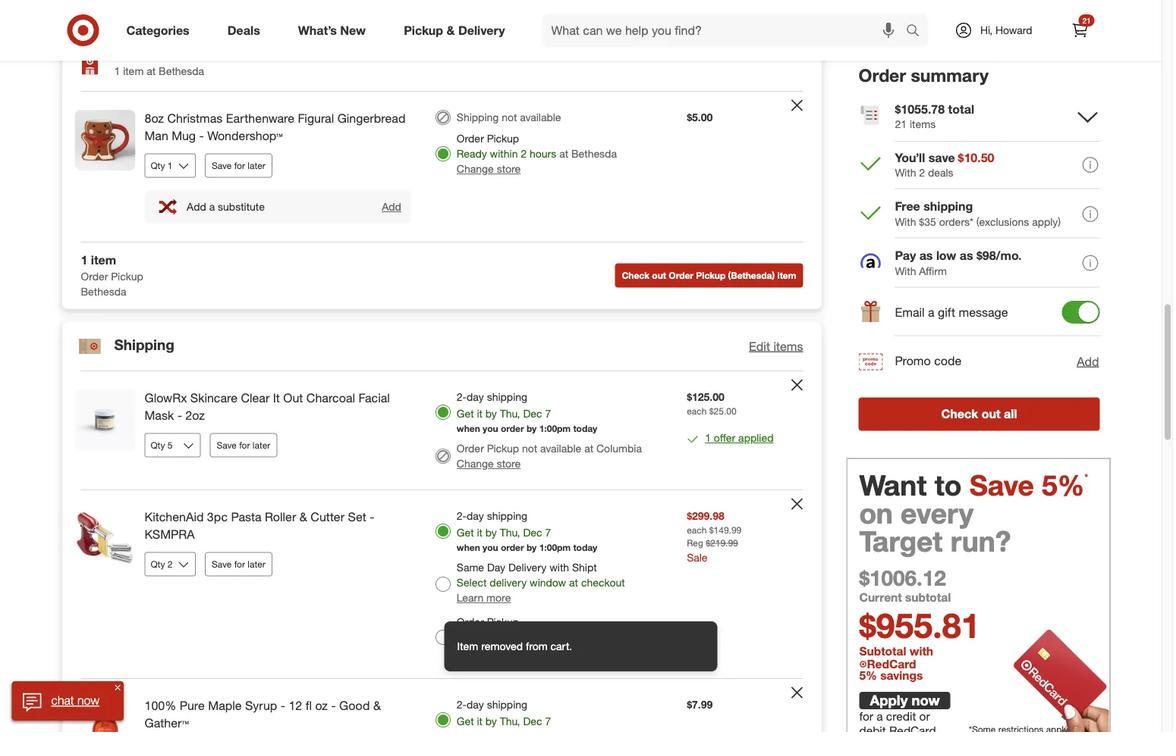 Task type: describe. For each thing, give the bounding box(es) containing it.
thu, for kitchenaid 3pc pasta roller & cutter set - ksmpra
[[500, 527, 520, 540]]

thu, inside the 2-day shipping get it by thu, dec 7
[[500, 715, 520, 729]]

with inside free shipping with $35 orders* (exclusions apply)
[[895, 215, 916, 229]]

check out order pickup (bethesda) item button
[[615, 264, 803, 288]]

check out all button
[[859, 398, 1100, 432]]

maple
[[208, 699, 242, 714]]

7 for glowrx skincare clear it out charcoal facial mask - 2oz
[[545, 407, 551, 421]]

at inside same day delivery with shipt select delivery window at checkout learn more
[[569, 577, 578, 590]]

change inside order pickup not available at columbia change store
[[457, 458, 494, 471]]

orders*
[[939, 215, 974, 229]]

2 for you'll save $10.50 with 2 deals
[[919, 166, 925, 179]]

chat now button
[[12, 682, 124, 722]]

columbia inside order pickup ready within 2 hours at columbia change store
[[571, 631, 617, 645]]

1 for 1 item at bethesda
[[114, 64, 120, 78]]

by inside the 2-day shipping get it by thu, dec 7
[[486, 715, 497, 729]]

1 horizontal spatial with
[[910, 645, 933, 659]]

a inside apply now for a credit or
[[877, 710, 883, 724]]

delivery for &
[[458, 23, 505, 38]]

change store button for order pickup ready within 2 hours at columbia change store
[[457, 646, 521, 661]]

100% pure maple syrup - 12 fl oz - good & gather™
[[145, 699, 381, 731]]

reg
[[687, 538, 703, 549]]

now for apply
[[912, 692, 940, 710]]

edit items button
[[749, 338, 803, 355]]

0 horizontal spatial 5%
[[859, 669, 877, 683]]

search button
[[899, 14, 936, 50]]

it for glowrx skincare clear it out charcoal facial mask - 2oz
[[477, 407, 483, 421]]

7 inside the 2-day shipping get it by thu, dec 7
[[545, 715, 551, 729]]

what's new link
[[285, 14, 385, 47]]

pickup inside the order pickup ready within 2 hours at bethesda change store
[[487, 132, 519, 145]]

shipping for shipping not available
[[457, 111, 499, 124]]

cutter
[[311, 510, 345, 525]]

$35
[[919, 215, 936, 229]]

order for glowrx skincare clear it out charcoal facial mask - 2oz
[[501, 423, 524, 435]]

removed
[[481, 640, 523, 654]]

pickup inside button
[[696, 270, 726, 282]]

thu, for glowrx skincare clear it out charcoal facial mask - 2oz
[[500, 407, 520, 421]]

categories
[[126, 23, 189, 38]]

email
[[895, 305, 925, 320]]

deals link
[[215, 14, 279, 47]]

all
[[1004, 407, 1017, 422]]

summary
[[911, 64, 989, 86]]

gift
[[938, 305, 955, 320]]

email a gift message
[[895, 305, 1008, 320]]

1 for 1 offer applied
[[705, 432, 711, 445]]

current
[[859, 591, 902, 605]]

order pickup not available at columbia change store
[[457, 442, 642, 471]]

mask
[[145, 409, 174, 423]]

promo
[[895, 354, 931, 369]]

- inside glowrx skincare clear it out charcoal facial mask - 2oz
[[177, 409, 182, 423]]

offer
[[714, 432, 735, 445]]

check for 1
[[622, 270, 649, 282]]

& inside kitchenaid 3pc pasta roller & cutter set - ksmpra
[[300, 510, 307, 525]]

glowrx skincare clear it out charcoal facial mask - 2oz image
[[75, 390, 135, 451]]

low
[[936, 249, 956, 263]]

code
[[934, 354, 962, 369]]

you for glowrx skincare clear it out charcoal facial mask - 2oz
[[483, 423, 498, 435]]

order pickup ready within 2 hours at bethesda change store
[[457, 132, 617, 176]]

free shipping with $35 orders* (exclusions apply)
[[895, 199, 1061, 229]]

learn more button
[[457, 591, 511, 606]]

hours for at columbia
[[530, 631, 556, 645]]

save for later for earthenware
[[212, 160, 265, 172]]

$125.00
[[687, 391, 725, 404]]

2- for glowrx skincare clear it out charcoal facial mask - 2oz
[[457, 391, 467, 404]]

day for kitchenaid 3pc pasta roller & cutter set - ksmpra
[[467, 510, 484, 523]]

or
[[919, 710, 930, 724]]

pickup inside order pickup ready within 2 hours at columbia change store
[[487, 616, 519, 629]]

save
[[929, 150, 955, 165]]

set
[[348, 510, 366, 525]]

21 inside $1055.78 total 21 items
[[895, 117, 907, 131]]

gingerbread
[[337, 111, 405, 126]]

facial
[[358, 391, 390, 406]]

dec for glowrx skincare clear it out charcoal facial mask - 2oz
[[523, 407, 542, 421]]

0 vertical spatial 5%
[[1042, 468, 1084, 503]]

100%
[[145, 699, 176, 714]]

each for $299.98
[[687, 525, 707, 536]]

you for kitchenaid 3pc pasta roller & cutter set - ksmpra
[[483, 542, 498, 554]]

oz
[[315, 699, 328, 714]]

0 vertical spatial add button
[[381, 200, 402, 214]]

$1055.78 total 21 items
[[895, 101, 974, 131]]

every
[[901, 496, 974, 531]]

order inside button
[[669, 270, 694, 282]]

subtotal
[[905, 591, 951, 605]]

- inside 8oz christmas earthenware figural gingerbread man mug - wondershop™
[[199, 128, 204, 143]]

want to save 5% *
[[859, 468, 1088, 503]]

21 inside 21 link
[[1082, 16, 1091, 25]]

kitchenaid 3pc pasta roller & cutter set - ksmpra image
[[75, 509, 135, 570]]

$125.00 each $25.00
[[687, 391, 736, 417]]

shipping inside the 2-day shipping get it by thu, dec 7
[[487, 699, 527, 712]]

check out order pickup (bethesda) item
[[622, 270, 796, 282]]

1 for 1 item order pickup bethesda
[[81, 253, 88, 268]]

select
[[457, 577, 487, 590]]

$219.99
[[706, 538, 738, 549]]

same day delivery with shipt select delivery window at checkout learn more
[[457, 561, 625, 605]]

8oz christmas earthenware figural gingerbread man mug - wondershop™
[[145, 111, 405, 143]]

1 horizontal spatial add button
[[1076, 352, 1100, 371]]

1 horizontal spatial add
[[382, 200, 401, 214]]

it inside the 2-day shipping get it by thu, dec 7
[[477, 715, 483, 729]]

✕
[[115, 683, 120, 693]]

$1006.12
[[859, 565, 946, 591]]

pickup & delivery
[[404, 23, 505, 38]]

ready for order pickup ready within 2 hours at bethesda change store
[[457, 147, 487, 160]]

7 for kitchenaid 3pc pasta roller & cutter set - ksmpra
[[545, 527, 551, 540]]

shipt
[[572, 561, 597, 575]]

2 horizontal spatial add
[[1077, 354, 1099, 369]]

1 item at bethesda
[[114, 64, 204, 78]]

21 link
[[1063, 14, 1097, 47]]

store pickup radio for order pickup ready within 2 hours at bethesda change store
[[435, 146, 451, 162]]

figural
[[298, 111, 334, 126]]

$5.00
[[687, 111, 713, 124]]

subtotal with
[[859, 645, 937, 659]]

fl
[[306, 699, 312, 714]]

1 offer applied
[[705, 432, 774, 445]]

0 vertical spatial bethesda
[[159, 64, 204, 78]]

now for chat
[[77, 694, 99, 709]]

$1055.78
[[895, 101, 945, 116]]

ready for order pickup ready within 2 hours at columbia change store
[[457, 631, 487, 645]]

save right to
[[969, 468, 1034, 503]]

8oz
[[145, 111, 164, 126]]

check out all
[[941, 407, 1017, 422]]

apply now for a credit or
[[859, 692, 940, 724]]

bethesda inside the order pickup ready within 2 hours at bethesda change store
[[571, 147, 617, 160]]

pickup inside order pickup not available at columbia change store
[[487, 442, 519, 456]]

substitute
[[218, 200, 265, 214]]

- right oz
[[331, 699, 336, 714]]

redcard
[[867, 658, 916, 672]]

item
[[457, 640, 478, 654]]

item inside check out order pickup (bethesda) item button
[[777, 270, 796, 282]]

later for pasta
[[248, 559, 265, 571]]

hi, howard
[[980, 24, 1032, 37]]

categories link
[[113, 14, 208, 47]]

not inside order pickup not available at columbia change store
[[522, 442, 537, 456]]

out for 1
[[652, 270, 666, 282]]

save for 8oz christmas earthenware figural gingerbread man mug - wondershop™
[[212, 160, 232, 172]]

glowrx skincare clear it out charcoal facial mask - 2oz link
[[145, 390, 411, 425]]

day inside the 2-day shipping get it by thu, dec 7
[[467, 699, 484, 712]]

at inside order pickup ready within 2 hours at columbia change store
[[559, 631, 568, 645]]

howard
[[996, 24, 1032, 37]]

out
[[283, 391, 303, 406]]

from
[[526, 640, 548, 654]]

more
[[486, 592, 511, 605]]

columbia inside order pickup not available at columbia change store
[[596, 442, 642, 456]]

items inside dropdown button
[[773, 339, 803, 354]]

what's new
[[298, 23, 366, 38]]

- left 12
[[281, 699, 285, 714]]

credit
[[886, 710, 916, 724]]

1 offer applied button
[[705, 431, 774, 446]]

$7.99
[[687, 699, 713, 712]]

2- for kitchenaid 3pc pasta roller & cutter set - ksmpra
[[457, 510, 467, 523]]

when for kitchenaid 3pc pasta roller & cutter set - ksmpra
[[457, 542, 480, 554]]

get inside the 2-day shipping get it by thu, dec 7
[[457, 715, 474, 729]]

1:00pm for glowrx skincare clear it out charcoal facial mask - 2oz
[[539, 423, 571, 435]]

pure
[[180, 699, 205, 714]]

you'll save $10.50 with 2 deals
[[895, 150, 994, 179]]

delivery
[[490, 577, 527, 590]]

cart item ready to fulfill group containing 100% pure maple syrup - 12 fl oz - good & gather™
[[63, 680, 821, 733]]

mug
[[172, 128, 196, 143]]

item for 1 item at bethesda
[[123, 64, 144, 78]]

glowrx skincare clear it out charcoal facial mask - 2oz
[[145, 391, 390, 423]]

available inside order pickup not available at columbia change store
[[540, 442, 581, 456]]

day for glowrx skincare clear it out charcoal facial mask - 2oz
[[467, 391, 484, 404]]

delivery for day
[[508, 561, 547, 575]]

0 horizontal spatial not
[[502, 111, 517, 124]]

(exclusions
[[976, 215, 1029, 229]]



Task type: vqa. For each thing, say whether or not it's contained in the screenshot.
2nd 'Apply' from the left
no



Task type: locate. For each thing, give the bounding box(es) containing it.
order inside order pickup not available at columbia change store
[[457, 442, 484, 456]]

pickup inside '1 item order pickup bethesda'
[[111, 270, 143, 283]]

1 horizontal spatial 5%
[[1042, 468, 1084, 503]]

at
[[147, 64, 156, 78], [559, 147, 568, 160], [584, 442, 593, 456], [569, 577, 578, 590], [559, 631, 568, 645]]

message
[[959, 305, 1008, 320]]

later
[[248, 160, 265, 172], [253, 440, 270, 452], [248, 559, 265, 571]]

a
[[209, 200, 215, 214], [928, 305, 935, 320], [877, 710, 883, 724]]

1 hours from the top
[[530, 147, 556, 160]]

0 horizontal spatial add
[[187, 200, 206, 214]]

shipping down removed
[[487, 699, 527, 712]]

2 change from the top
[[457, 458, 494, 471]]

chat now dialog
[[12, 682, 124, 722]]

2 2- from the top
[[457, 510, 467, 523]]

0 vertical spatial shipping
[[457, 111, 499, 124]]

1 horizontal spatial shipping
[[457, 111, 499, 124]]

cart.
[[551, 640, 572, 654]]

1 vertical spatial store
[[497, 458, 521, 471]]

(bethesda)
[[728, 270, 775, 282]]

2 vertical spatial save for later button
[[205, 553, 272, 577]]

learn
[[457, 592, 484, 605]]

2-
[[457, 391, 467, 404], [457, 510, 467, 523], [457, 699, 467, 712]]

change for order pickup ready within 2 hours at bethesda change store
[[457, 162, 494, 176]]

pay as low as $98/mo. with affirm
[[895, 249, 1022, 278]]

2 store pickup radio from the top
[[435, 631, 451, 646]]

0 horizontal spatial check
[[622, 270, 649, 282]]

with up "window"
[[550, 561, 569, 575]]

2 today from the top
[[573, 542, 597, 554]]

today
[[573, 423, 597, 435], [573, 542, 597, 554]]

within for order pickup ready within 2 hours at bethesda change store
[[490, 147, 518, 160]]

order for order pickup ready within 2 hours at columbia change store
[[457, 616, 484, 629]]

2 horizontal spatial a
[[928, 305, 935, 320]]

kitchenaid 3pc pasta roller & cutter set - ksmpra
[[145, 510, 374, 542]]

1 vertical spatial not
[[522, 442, 537, 456]]

1:00pm for kitchenaid 3pc pasta roller & cutter set - ksmpra
[[539, 542, 571, 554]]

thu, down item removed from cart.
[[500, 715, 520, 729]]

1:00pm up "window"
[[539, 542, 571, 554]]

total
[[948, 101, 974, 116]]

2 vertical spatial save for later
[[212, 559, 265, 571]]

for down wondershop™
[[234, 160, 245, 172]]

1 when from the top
[[457, 423, 480, 435]]

later for earthenware
[[248, 160, 265, 172]]

each down $125.00
[[687, 406, 707, 417]]

items right edit
[[773, 339, 803, 354]]

1 inside button
[[705, 432, 711, 445]]

order for kitchenaid 3pc pasta roller & cutter set - ksmpra
[[501, 542, 524, 554]]

2 horizontal spatial item
[[777, 270, 796, 282]]

1 vertical spatial item
[[91, 253, 116, 268]]

2 hours from the top
[[530, 631, 556, 645]]

2- inside the 2-day shipping get it by thu, dec 7
[[457, 699, 467, 712]]

0 vertical spatial a
[[209, 200, 215, 214]]

save for kitchenaid 3pc pasta roller & cutter set - ksmpra
[[212, 559, 232, 571]]

items inside $1055.78 total 21 items
[[910, 117, 936, 131]]

21 right howard
[[1082, 16, 1091, 25]]

1 with from the top
[[895, 166, 916, 179]]

2 within from the top
[[490, 631, 518, 645]]

you'll
[[895, 150, 925, 165]]

1 horizontal spatial a
[[877, 710, 883, 724]]

save for later button down wondershop™
[[205, 154, 272, 178]]

now inside apply now for a credit or
[[912, 692, 940, 710]]

1 vertical spatial save for later
[[217, 440, 270, 452]]

within inside order pickup ready within 2 hours at columbia change store
[[490, 631, 518, 645]]

1 vertical spatial 2-
[[457, 510, 467, 523]]

deals
[[928, 166, 953, 179]]

3 change store button from the top
[[457, 646, 521, 661]]

order inside order pickup ready within 2 hours at columbia change store
[[457, 616, 484, 629]]

hours for at bethesda
[[530, 147, 556, 160]]

2 vertical spatial with
[[895, 265, 916, 278]]

save for later down wondershop™
[[212, 160, 265, 172]]

0 vertical spatial columbia
[[596, 442, 642, 456]]

each inside $125.00 each $25.00
[[687, 406, 707, 417]]

3 7 from the top
[[545, 715, 551, 729]]

1 thu, from the top
[[500, 407, 520, 421]]

change for order pickup ready within 2 hours at columbia change store
[[457, 646, 494, 660]]

for down "apply"
[[859, 710, 873, 724]]

8oz christmas earthenware figural gingerbread man mug - wondershop™ link
[[145, 110, 411, 145]]

1 vertical spatial 1
[[81, 253, 88, 268]]

save down wondershop™
[[212, 160, 232, 172]]

1 vertical spatial change store button
[[457, 457, 521, 472]]

2 vertical spatial 1
[[705, 432, 711, 445]]

it for kitchenaid 3pc pasta roller & cutter set - ksmpra
[[477, 527, 483, 540]]

save for later down glowrx skincare clear it out charcoal facial mask - 2oz
[[217, 440, 270, 452]]

when for glowrx skincare clear it out charcoal facial mask - 2oz
[[457, 423, 480, 435]]

ready down learn
[[457, 631, 487, 645]]

2 inside you'll save $10.50 with 2 deals
[[919, 166, 925, 179]]

1 horizontal spatial now
[[912, 692, 940, 710]]

21 down $1055.78
[[895, 117, 907, 131]]

0 vertical spatial change store button
[[457, 162, 521, 177]]

with up the 'savings' in the right bottom of the page
[[910, 645, 933, 659]]

ready inside the order pickup ready within 2 hours at bethesda change store
[[457, 147, 487, 160]]

2 vertical spatial bethesda
[[81, 285, 126, 299]]

hours down shipping not available
[[530, 147, 556, 160]]

item inside '1 item order pickup bethesda'
[[91, 253, 116, 268]]

a for add
[[209, 200, 215, 214]]

0 vertical spatial later
[[248, 160, 265, 172]]

2 left cart.
[[521, 631, 527, 645]]

0 vertical spatial each
[[687, 406, 707, 417]]

for inside apply now for a credit or
[[859, 710, 873, 724]]

0 vertical spatial store pickup radio
[[435, 146, 451, 162]]

each up reg
[[687, 525, 707, 536]]

3 change from the top
[[457, 646, 494, 660]]

1 vertical spatial &
[[300, 510, 307, 525]]

cart item ready to fulfill group containing glowrx skincare clear it out charcoal facial mask - 2oz
[[63, 372, 821, 490]]

now inside button
[[77, 694, 99, 709]]

-
[[199, 128, 204, 143], [177, 409, 182, 423], [370, 510, 374, 525], [281, 699, 285, 714], [331, 699, 336, 714]]

for for clear
[[239, 440, 250, 452]]

1 horizontal spatial item
[[123, 64, 144, 78]]

0 vertical spatial ready
[[457, 147, 487, 160]]

shipping up "day"
[[487, 510, 527, 523]]

2 horizontal spatial bethesda
[[571, 147, 617, 160]]

savings
[[880, 669, 923, 683]]

2 for order pickup ready within 2 hours at bethesda change store
[[521, 147, 527, 160]]

0 vertical spatial 21
[[1082, 16, 1091, 25]]

cart item ready to fulfill group
[[63, 92, 821, 242], [63, 372, 821, 490], [63, 491, 821, 679], [63, 680, 821, 733]]

save for glowrx skincare clear it out charcoal facial mask - 2oz
[[217, 440, 237, 452]]

0 vertical spatial 2-day shipping get it by thu, dec 7 when you order by 1:00pm today
[[457, 391, 597, 435]]

1 vertical spatial thu,
[[500, 527, 520, 540]]

1 horizontal spatial check
[[941, 407, 978, 422]]

1 vertical spatial hours
[[530, 631, 556, 645]]

store inside the order pickup ready within 2 hours at bethesda change store
[[497, 162, 521, 176]]

0 horizontal spatial now
[[77, 694, 99, 709]]

within for order pickup ready within 2 hours at columbia change store
[[490, 631, 518, 645]]

change down learn
[[457, 646, 494, 660]]

0 vertical spatial 1:00pm
[[539, 423, 571, 435]]

1 horizontal spatial out
[[982, 407, 1000, 422]]

1 2- from the top
[[457, 391, 467, 404]]

subtotal
[[859, 645, 906, 659]]

shipping up the glowrx
[[114, 336, 174, 354]]

1 2-day shipping get it by thu, dec 7 when you order by 1:00pm today from the top
[[457, 391, 597, 435]]

store right not available radio
[[497, 458, 521, 471]]

0 vertical spatial hours
[[530, 147, 556, 160]]

1:00pm up order pickup not available at columbia change store
[[539, 423, 571, 435]]

you up "day"
[[483, 542, 498, 554]]

apply
[[870, 692, 908, 710]]

0 horizontal spatial add button
[[381, 200, 402, 214]]

0 vertical spatial get
[[457, 407, 474, 421]]

store inside order pickup not available at columbia change store
[[497, 458, 521, 471]]

1 vertical spatial with
[[910, 645, 933, 659]]

order pickup ready within 2 hours at columbia change store
[[457, 616, 617, 660]]

for for pasta
[[234, 559, 245, 571]]

change store button down shipping not available
[[457, 162, 521, 177]]

3 get from the top
[[457, 715, 474, 729]]

$299.98
[[687, 510, 725, 523]]

1 it from the top
[[477, 407, 483, 421]]

shipping up the order pickup ready within 2 hours at bethesda change store
[[457, 111, 499, 124]]

dec inside the 2-day shipping get it by thu, dec 7
[[523, 715, 542, 729]]

checkout
[[581, 577, 625, 590]]

1 vertical spatial order
[[501, 542, 524, 554]]

1 within from the top
[[490, 147, 518, 160]]

2 left 'deals'
[[919, 166, 925, 179]]

change right not available radio
[[457, 458, 494, 471]]

0 horizontal spatial &
[[300, 510, 307, 525]]

store for order pickup ready within 2 hours at columbia change store
[[497, 646, 521, 660]]

2 vertical spatial change store button
[[457, 646, 521, 661]]

with down pay
[[895, 265, 916, 278]]

save for later button for clear
[[210, 434, 277, 458]]

2 inside the order pickup ready within 2 hours at bethesda change store
[[521, 147, 527, 160]]

change store button
[[457, 162, 521, 177], [457, 457, 521, 472], [457, 646, 521, 661]]

later down wondershop™
[[248, 160, 265, 172]]

- left '2oz'
[[177, 409, 182, 423]]

affirm image
[[861, 254, 881, 269]]

target
[[859, 525, 943, 559]]

save for later down kitchenaid 3pc pasta roller & cutter set - ksmpra
[[212, 559, 265, 571]]

for for earthenware
[[234, 160, 245, 172]]

2 down shipping not available
[[521, 147, 527, 160]]

delivery inside same day delivery with shipt select delivery window at checkout learn more
[[508, 561, 547, 575]]

1 as from the left
[[919, 249, 933, 263]]

shipping inside free shipping with $35 orders* (exclusions apply)
[[924, 199, 973, 214]]

100% pure maple syrup - 12 fl oz - good & gather™ link
[[145, 698, 411, 733]]

later for clear
[[253, 440, 270, 452]]

1 1:00pm from the top
[[539, 423, 571, 435]]

2-day shipping get it by thu, dec 7 when you order by 1:00pm today up "day"
[[457, 510, 597, 554]]

within left from
[[490, 631, 518, 645]]

change store button left from
[[457, 646, 521, 661]]

1 vertical spatial you
[[483, 542, 498, 554]]

0 vertical spatial 2-
[[457, 391, 467, 404]]

a down "apply"
[[877, 710, 883, 724]]

2-day shipping get it by thu, dec 7 when you order by 1:00pm today for kitchenaid 3pc pasta roller & cutter set - ksmpra
[[457, 510, 597, 554]]

0 horizontal spatial bethesda
[[81, 285, 126, 299]]

cart item ready to fulfill group containing kitchenaid 3pc pasta roller & cutter set - ksmpra
[[63, 491, 821, 679]]

save down skincare
[[217, 440, 237, 452]]

order
[[501, 423, 524, 435], [501, 542, 524, 554]]

1 vertical spatial today
[[573, 542, 597, 554]]

0 horizontal spatial 1
[[81, 253, 88, 268]]

4 cart item ready to fulfill group from the top
[[63, 680, 821, 733]]

- right "mug"
[[199, 128, 204, 143]]

item
[[123, 64, 144, 78], [91, 253, 116, 268], [777, 270, 796, 282]]

save for later button
[[205, 154, 272, 178], [210, 434, 277, 458], [205, 553, 272, 577]]

shipping up orders*
[[924, 199, 973, 214]]

2 for order pickup ready within 2 hours at columbia change store
[[521, 631, 527, 645]]

columbia
[[596, 442, 642, 456], [571, 631, 617, 645]]

2 store from the top
[[497, 458, 521, 471]]

save down 3pc
[[212, 559, 232, 571]]

1 vertical spatial columbia
[[571, 631, 617, 645]]

5% savings
[[859, 669, 923, 683]]

0 vertical spatial delivery
[[458, 23, 505, 38]]

0 vertical spatial store
[[497, 162, 521, 176]]

1 dec from the top
[[523, 407, 542, 421]]

1 store pickup radio from the top
[[435, 146, 451, 162]]

cart item ready to fulfill group containing 8oz christmas earthenware figural gingerbread man mug - wondershop™
[[63, 92, 821, 242]]

2 change store button from the top
[[457, 457, 521, 472]]

1 change store button from the top
[[457, 162, 521, 177]]

order for order summary
[[859, 64, 906, 86]]

dec
[[523, 407, 542, 421], [523, 527, 542, 540], [523, 715, 542, 729]]

0 horizontal spatial a
[[209, 200, 215, 214]]

1 you from the top
[[483, 423, 498, 435]]

within down shipping not available
[[490, 147, 518, 160]]

charcoal
[[306, 391, 355, 406]]

order for order pickup ready within 2 hours at bethesda change store
[[457, 132, 484, 145]]

1 vertical spatial delivery
[[508, 561, 547, 575]]

2 vertical spatial item
[[777, 270, 796, 282]]

2-day shipping get it by thu, dec 7 when you order by 1:00pm today up order pickup not available at columbia change store
[[457, 391, 597, 435]]

hours inside order pickup ready within 2 hours at columbia change store
[[530, 631, 556, 645]]

with down free
[[895, 215, 916, 229]]

2 vertical spatial thu,
[[500, 715, 520, 729]]

1 each from the top
[[687, 406, 707, 417]]

shipping inside 'cart item ready to fulfill' group
[[457, 111, 499, 124]]

with inside same day delivery with shipt select delivery window at checkout learn more
[[550, 561, 569, 575]]

with down you'll
[[895, 166, 916, 179]]

order for order pickup not available at columbia change store
[[457, 442, 484, 456]]

1 ready from the top
[[457, 147, 487, 160]]

later down kitchenaid 3pc pasta roller & cutter set - ksmpra
[[248, 559, 265, 571]]

pickup
[[404, 23, 443, 38], [487, 132, 519, 145], [111, 270, 143, 283], [696, 270, 726, 282], [487, 442, 519, 456], [487, 616, 519, 629]]

0 vertical spatial thu,
[[500, 407, 520, 421]]

search
[[899, 24, 936, 39]]

1 vertical spatial save for later button
[[210, 434, 277, 458]]

not available radio
[[435, 449, 451, 464]]

shipping for shipping
[[114, 336, 174, 354]]

1 store from the top
[[497, 162, 521, 176]]

as
[[919, 249, 933, 263], [960, 249, 973, 263]]

hours right removed
[[530, 631, 556, 645]]

2 ready from the top
[[457, 631, 487, 645]]

kitchenaid
[[145, 510, 204, 525]]

2 as from the left
[[960, 249, 973, 263]]

2 2-day shipping get it by thu, dec 7 when you order by 1:00pm today from the top
[[457, 510, 597, 554]]

dec for kitchenaid 3pc pasta roller & cutter set - ksmpra
[[523, 527, 542, 540]]

store pickup radio for order pickup ready within 2 hours at columbia change store
[[435, 631, 451, 646]]

0 horizontal spatial with
[[550, 561, 569, 575]]

1 vertical spatial store pickup radio
[[435, 631, 451, 646]]

0 vertical spatial with
[[895, 166, 916, 179]]

$149.99
[[709, 525, 742, 536]]

0 vertical spatial save for later button
[[205, 154, 272, 178]]

2 day from the top
[[467, 510, 484, 523]]

store for order pickup ready within 2 hours at bethesda change store
[[497, 162, 521, 176]]

0 horizontal spatial delivery
[[458, 23, 505, 38]]

dec up same day delivery with shipt select delivery window at checkout learn more
[[523, 527, 542, 540]]

2 you from the top
[[483, 542, 498, 554]]

None radio
[[435, 577, 451, 593], [435, 713, 451, 728], [435, 577, 451, 593], [435, 713, 451, 728]]

2 when from the top
[[457, 542, 480, 554]]

1 vertical spatial items
[[773, 339, 803, 354]]

store left from
[[497, 646, 521, 660]]

with
[[895, 166, 916, 179], [895, 215, 916, 229], [895, 265, 916, 278]]

hi,
[[980, 24, 993, 37]]

1 vertical spatial when
[[457, 542, 480, 554]]

chat now
[[51, 694, 99, 709]]

at inside order pickup not available at columbia change store
[[584, 442, 593, 456]]

5%
[[1042, 468, 1084, 503], [859, 669, 877, 683]]

for
[[234, 160, 245, 172], [239, 440, 250, 452], [234, 559, 245, 571], [859, 710, 873, 724]]

0 vertical spatial save for later
[[212, 160, 265, 172]]

now up or
[[912, 692, 940, 710]]

bethesda inside '1 item order pickup bethesda'
[[81, 285, 126, 299]]

0 horizontal spatial as
[[919, 249, 933, 263]]

later down glowrx skincare clear it out charcoal facial mask - 2oz
[[253, 440, 270, 452]]

today up order pickup not available at columbia change store
[[573, 423, 597, 435]]

as up affirm
[[919, 249, 933, 263]]

3 with from the top
[[895, 265, 916, 278]]

save
[[212, 160, 232, 172], [217, 440, 237, 452], [969, 468, 1034, 503], [212, 559, 232, 571]]

out for order summary
[[982, 407, 1000, 422]]

add
[[187, 200, 206, 214], [382, 200, 401, 214], [1077, 354, 1099, 369]]

8oz christmas earthenware figural gingerbread man mug - wondershop&#8482; image
[[75, 110, 135, 171]]

100% pure maple syrup - 12 fl oz - good &#38; gather&#8482; image
[[75, 698, 135, 733]]

$299.98 each $149.99 reg $219.99 sale
[[687, 510, 742, 564]]

Store pickup radio
[[435, 146, 451, 162], [435, 631, 451, 646]]

1 7 from the top
[[545, 407, 551, 421]]

want
[[859, 468, 927, 503]]

order inside the order pickup ready within 2 hours at bethesda change store
[[457, 132, 484, 145]]

2-day shipping get it by thu, dec 7
[[457, 699, 551, 729]]

thu, up order pickup not available at columbia change store
[[500, 407, 520, 421]]

save for later button down kitchenaid 3pc pasta roller & cutter set - ksmpra
[[205, 553, 272, 577]]

2 dec from the top
[[523, 527, 542, 540]]

save for later for pasta
[[212, 559, 265, 571]]

thu,
[[500, 407, 520, 421], [500, 527, 520, 540], [500, 715, 520, 729]]

1 cart item ready to fulfill group from the top
[[63, 92, 821, 242]]

dec down from
[[523, 715, 542, 729]]

1 horizontal spatial 21
[[1082, 16, 1091, 25]]

1 today from the top
[[573, 423, 597, 435]]

0 horizontal spatial item
[[91, 253, 116, 268]]

1 change from the top
[[457, 162, 494, 176]]

ready down shipping not available
[[457, 147, 487, 160]]

within inside the order pickup ready within 2 hours at bethesda change store
[[490, 147, 518, 160]]

1 inside '1 item order pickup bethesda'
[[81, 253, 88, 268]]

now right chat
[[77, 694, 99, 709]]

3 cart item ready to fulfill group from the top
[[63, 491, 821, 679]]

1 horizontal spatial &
[[373, 699, 381, 714]]

a for email
[[928, 305, 935, 320]]

1 order from the top
[[501, 423, 524, 435]]

1 day from the top
[[467, 391, 484, 404]]

2 vertical spatial 2-
[[457, 699, 467, 712]]

& inside pickup & delivery link
[[447, 23, 455, 38]]

2 it from the top
[[477, 527, 483, 540]]

$98/mo.
[[977, 249, 1022, 263]]

on every target run?
[[859, 496, 1011, 559]]

at inside the order pickup ready within 2 hours at bethesda change store
[[559, 147, 568, 160]]

1 horizontal spatial as
[[960, 249, 973, 263]]

for down kitchenaid 3pc pasta roller & cutter set - ksmpra
[[234, 559, 245, 571]]

item for 1 item order pickup bethesda
[[91, 253, 116, 268]]

out
[[652, 270, 666, 282], [982, 407, 1000, 422]]

store inside order pickup ready within 2 hours at columbia change store
[[497, 646, 521, 660]]

check for order summary
[[941, 407, 978, 422]]

2 each from the top
[[687, 525, 707, 536]]

save for later button down glowrx skincare clear it out charcoal facial mask - 2oz
[[210, 434, 277, 458]]

you up order pickup not available at columbia change store
[[483, 423, 498, 435]]

each inside $299.98 each $149.99 reg $219.99 sale
[[687, 525, 707, 536]]

0 vertical spatial dec
[[523, 407, 542, 421]]

1 vertical spatial 21
[[895, 117, 907, 131]]

today for glowrx skincare clear it out charcoal facial mask - 2oz
[[573, 423, 597, 435]]

2 1:00pm from the top
[[539, 542, 571, 554]]

0 vertical spatial within
[[490, 147, 518, 160]]

- right the set
[[370, 510, 374, 525]]

1 horizontal spatial delivery
[[508, 561, 547, 575]]

0 horizontal spatial items
[[773, 339, 803, 354]]

1 vertical spatial available
[[540, 442, 581, 456]]

$25.00
[[709, 406, 736, 417]]

3 it from the top
[[477, 715, 483, 729]]

ready inside order pickup ready within 2 hours at columbia change store
[[457, 631, 487, 645]]

$10.50
[[958, 150, 994, 165]]

save for later for clear
[[217, 440, 270, 452]]

apply)
[[1032, 215, 1061, 229]]

change down shipping not available
[[457, 162, 494, 176]]

get for kitchenaid 3pc pasta roller & cutter set - ksmpra
[[457, 527, 474, 540]]

pickup & delivery link
[[391, 14, 524, 47]]

1 vertical spatial 2-day shipping get it by thu, dec 7 when you order by 1:00pm today
[[457, 510, 597, 554]]

man
[[145, 128, 168, 143]]

0 vertical spatial &
[[447, 23, 455, 38]]

& inside 100% pure maple syrup - 12 fl oz - good & gather™
[[373, 699, 381, 714]]

each for $125.00
[[687, 406, 707, 417]]

1 horizontal spatial 1
[[114, 64, 120, 78]]

get for glowrx skincare clear it out charcoal facial mask - 2oz
[[457, 407, 474, 421]]

2 vertical spatial 2
[[521, 631, 527, 645]]

hours inside the order pickup ready within 2 hours at bethesda change store
[[530, 147, 556, 160]]

3 store from the top
[[497, 646, 521, 660]]

save for later button for earthenware
[[205, 154, 272, 178]]

3 thu, from the top
[[500, 715, 520, 729]]

0 vertical spatial available
[[520, 111, 561, 124]]

2 with from the top
[[895, 215, 916, 229]]

None radio
[[435, 110, 451, 125], [435, 405, 451, 420], [435, 524, 451, 539], [435, 110, 451, 125], [435, 405, 451, 420], [435, 524, 451, 539]]

2 order from the top
[[501, 542, 524, 554]]

change store button right not available radio
[[457, 457, 521, 472]]

2 vertical spatial day
[[467, 699, 484, 712]]

with inside you'll save $10.50 with 2 deals
[[895, 166, 916, 179]]

affirm image
[[859, 252, 883, 276]]

change store button for order pickup ready within 2 hours at bethesda change store
[[457, 162, 521, 177]]

3 2- from the top
[[457, 699, 467, 712]]

2 vertical spatial dec
[[523, 715, 542, 729]]

order inside '1 item order pickup bethesda'
[[81, 270, 108, 283]]

shipping
[[924, 199, 973, 214], [487, 391, 527, 404], [487, 510, 527, 523], [487, 699, 527, 712]]

order up "day"
[[501, 542, 524, 554]]

change inside the order pickup ready within 2 hours at bethesda change store
[[457, 162, 494, 176]]

thu, up "day"
[[500, 527, 520, 540]]

edit
[[749, 339, 770, 354]]

1 vertical spatial each
[[687, 525, 707, 536]]

2 vertical spatial it
[[477, 715, 483, 729]]

kitchenaid 3pc pasta roller & cutter set - ksmpra link
[[145, 509, 411, 544]]

2 7 from the top
[[545, 527, 551, 540]]

item removed from cart.
[[457, 640, 572, 654]]

2 inside order pickup ready within 2 hours at columbia change store
[[521, 631, 527, 645]]

$955.81
[[859, 605, 980, 646]]

today for kitchenaid 3pc pasta roller & cutter set - ksmpra
[[573, 542, 597, 554]]

new
[[340, 23, 366, 38]]

wondershop™
[[207, 128, 283, 143]]

1 vertical spatial 1:00pm
[[539, 542, 571, 554]]

shipping up order pickup not available at columbia change store
[[487, 391, 527, 404]]

with inside pay as low as $98/mo. with affirm
[[895, 265, 916, 278]]

change inside order pickup ready within 2 hours at columbia change store
[[457, 646, 494, 660]]

2 cart item ready to fulfill group from the top
[[63, 372, 821, 490]]

3 day from the top
[[467, 699, 484, 712]]

add button
[[381, 200, 402, 214], [1076, 352, 1100, 371]]

0 vertical spatial day
[[467, 391, 484, 404]]

1 vertical spatial later
[[253, 440, 270, 452]]

0 vertical spatial order
[[501, 423, 524, 435]]

items down $1055.78
[[910, 117, 936, 131]]

christmas
[[167, 111, 223, 126]]

bethesda
[[159, 64, 204, 78], [571, 147, 617, 160], [81, 285, 126, 299]]

What can we help you find? suggestions appear below search field
[[542, 14, 910, 47]]

store down shipping not available
[[497, 162, 521, 176]]

1 vertical spatial it
[[477, 527, 483, 540]]

order up order pickup not available at columbia change store
[[501, 423, 524, 435]]

- inside kitchenaid 3pc pasta roller & cutter set - ksmpra
[[370, 510, 374, 525]]

2 thu, from the top
[[500, 527, 520, 540]]

pasta
[[231, 510, 262, 525]]

free
[[895, 199, 920, 214]]

a left substitute
[[209, 200, 215, 214]]

a left gift
[[928, 305, 935, 320]]

day
[[467, 391, 484, 404], [467, 510, 484, 523], [467, 699, 484, 712]]

dec up order pickup not available at columbia change store
[[523, 407, 542, 421]]

1 get from the top
[[457, 407, 474, 421]]

1 vertical spatial day
[[467, 510, 484, 523]]

as right low
[[960, 249, 973, 263]]

for down glowrx skincare clear it out charcoal facial mask - 2oz
[[239, 440, 250, 452]]

save for later button for pasta
[[205, 553, 272, 577]]

2 get from the top
[[457, 527, 474, 540]]

2-day shipping get it by thu, dec 7 when you order by 1:00pm today for glowrx skincare clear it out charcoal facial mask - 2oz
[[457, 391, 597, 435]]

today up shipt
[[573, 542, 597, 554]]

to
[[935, 468, 962, 503]]

1 horizontal spatial bethesda
[[159, 64, 204, 78]]

3 dec from the top
[[523, 715, 542, 729]]



